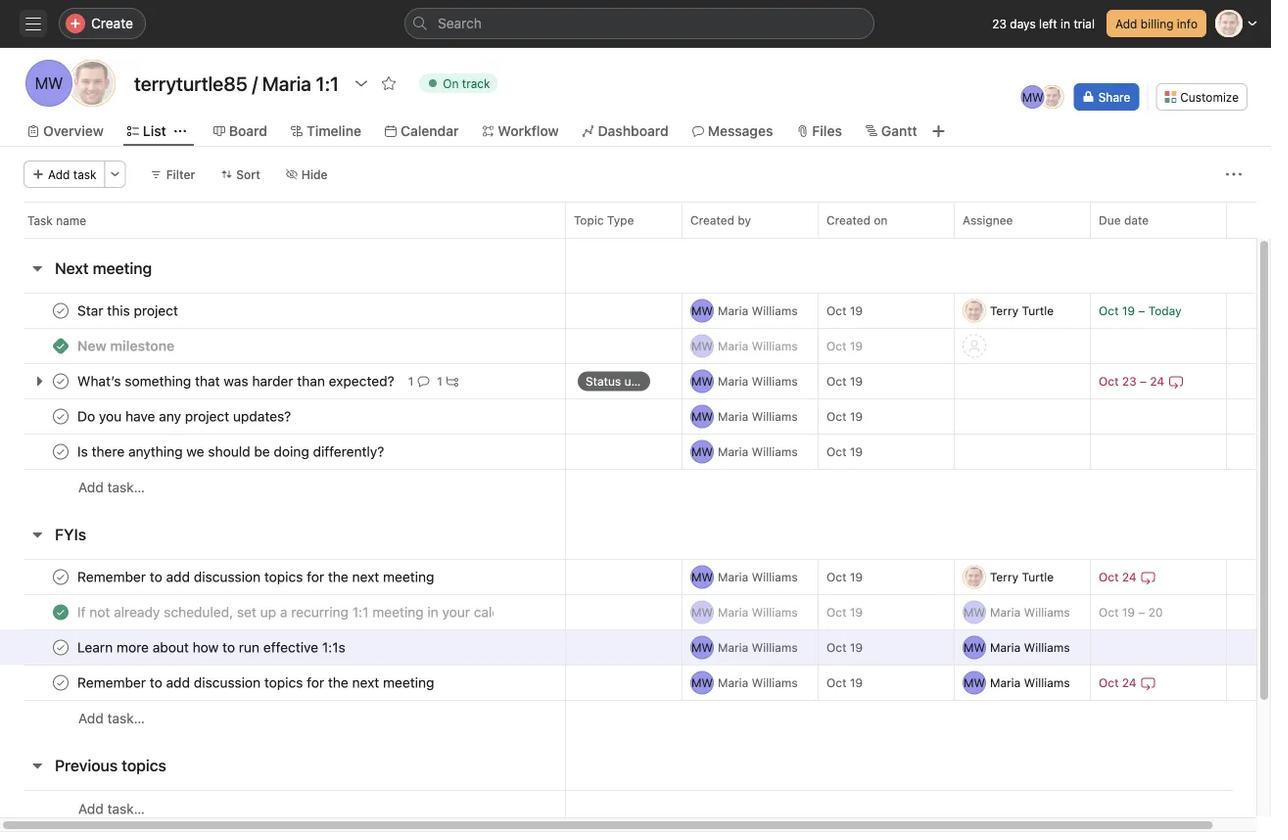 Task type: describe. For each thing, give the bounding box(es) containing it.
list
[[143, 123, 166, 139]]

info
[[1178, 17, 1199, 30]]

expand sidebar image
[[25, 16, 41, 31]]

created on
[[827, 214, 888, 227]]

maria for creator for star this project cell
[[718, 304, 749, 318]]

maria williams inside creator for star this project cell
[[718, 304, 798, 318]]

creator for remember to add discussion topics for the next meeting cell for tt
[[682, 560, 819, 596]]

learn more about how to run effective 1:1s cell
[[0, 630, 566, 666]]

mw inside creator for star this project cell
[[692, 304, 713, 318]]

6 completed checkbox from the top
[[49, 672, 73, 695]]

fyis
[[55, 526, 86, 544]]

maria williams inside the creator for what's something that was harder than expected? cell
[[718, 375, 798, 389]]

3 completed checkbox from the top
[[49, 566, 73, 589]]

remember to add discussion topics for the next meeting cell for tt
[[0, 560, 566, 596]]

1 add task… row from the top
[[0, 469, 1272, 506]]

topics
[[122, 757, 166, 776]]

completed checkbox inside what's something that was harder than expected? cell
[[49, 370, 73, 393]]

search button
[[405, 8, 875, 39]]

maria for 'creator for do you have any project updates?' cell
[[718, 410, 749, 424]]

name
[[56, 214, 86, 227]]

completed image for oct 24
[[49, 672, 73, 695]]

customize button
[[1157, 83, 1248, 111]]

What's something that was harder than expected? text field
[[73, 372, 401, 391]]

create button
[[59, 8, 146, 39]]

maria williams inside "creator for new milestone" cell
[[718, 340, 798, 353]]

created by
[[691, 214, 752, 227]]

if not already scheduled, set up a recurring 1:1 meeting in your calendar cell
[[0, 595, 566, 631]]

overview link
[[27, 121, 104, 142]]

collapse task list for this section image
[[29, 527, 45, 543]]

workflow link
[[483, 121, 559, 142]]

1 completed image from the top
[[49, 370, 73, 393]]

add task… inside header fyis tree grid
[[78, 711, 145, 727]]

add for second add task… row
[[78, 711, 104, 727]]

dashboard
[[598, 123, 669, 139]]

previous topics button
[[55, 749, 166, 784]]

by
[[738, 214, 752, 227]]

task… for add task… button inside the "header next meeting" tree grid
[[107, 480, 145, 496]]

billing
[[1141, 17, 1174, 30]]

oct 23 – 24
[[1100, 375, 1165, 389]]

3 add task… row from the top
[[0, 791, 1272, 828]]

0 horizontal spatial repeats image
[[1141, 570, 1157, 586]]

24 inside "header next meeting" tree grid
[[1151, 375, 1165, 389]]

completed checkbox for if not already scheduled, set up a recurring 1:1 meeting in your calendar text field
[[49, 601, 73, 625]]

tab actions image
[[174, 125, 186, 137]]

filter button
[[142, 161, 204, 188]]

oct 19 for the creator for learn more about how to run effective 1:1s cell
[[827, 641, 863, 655]]

maria for the creator for what's something that was harder than expected? cell
[[718, 375, 749, 389]]

search list box
[[405, 8, 875, 39]]

terry turtle for fyis
[[991, 571, 1055, 585]]

task
[[73, 168, 97, 181]]

create
[[91, 15, 133, 31]]

mw inside "creator for new milestone" cell
[[692, 340, 713, 353]]

oct 19 for 'creator for do you have any project updates?' cell
[[827, 410, 863, 424]]

row containing status update
[[0, 364, 1272, 400]]

williams inside "creator for new milestone" cell
[[752, 340, 798, 353]]

next meeting
[[55, 259, 152, 278]]

maria williams inside 'creator for do you have any project updates?' cell
[[718, 410, 798, 424]]

header next meeting tree grid
[[0, 293, 1272, 506]]

mw inside the creator for what's something that was harder than expected? cell
[[692, 375, 713, 389]]

header fyis tree grid
[[0, 560, 1272, 737]]

previous
[[55, 757, 118, 776]]

2 add task… row from the top
[[0, 701, 1272, 737]]

days
[[1011, 17, 1037, 30]]

completed image for is there anything we should be doing differently? text field
[[49, 440, 73, 464]]

board link
[[213, 121, 268, 142]]

task… for 1st add task… button from the bottom of the page
[[107, 802, 145, 818]]

24 for maria williams
[[1123, 677, 1137, 690]]

add task… button inside "header next meeting" tree grid
[[78, 477, 145, 499]]

in
[[1061, 17, 1071, 30]]

next meeting button
[[55, 251, 152, 286]]

williams inside the creator for learn more about how to run effective 1:1s cell
[[752, 641, 798, 655]]

oct 19 for creator for if not already scheduled, set up a recurring 1:1 meeting in your calendar cell
[[827, 606, 863, 620]]

mw inside the creator for is there anything we should be doing differently? cell
[[692, 445, 713, 459]]

oct 19 for creator for remember to add discussion topics for the next meeting cell related to tt
[[827, 571, 863, 585]]

hide
[[302, 168, 328, 181]]

williams inside the creator for is there anything we should be doing differently? cell
[[752, 445, 798, 459]]

filter
[[166, 168, 195, 181]]

workflow
[[498, 123, 559, 139]]

add for 1st add task… row from the top
[[78, 480, 104, 496]]

20
[[1149, 606, 1164, 620]]

williams inside creator for if not already scheduled, set up a recurring 1:1 meeting in your calendar cell
[[752, 606, 798, 620]]

completed image for if not already scheduled, set up a recurring 1:1 meeting in your calendar text field
[[49, 601, 73, 625]]

trial
[[1074, 17, 1096, 30]]

oct 19 for creator for star this project cell
[[827, 304, 863, 318]]

repeats image
[[1141, 676, 1157, 691]]

hide button
[[277, 161, 337, 188]]

next
[[55, 259, 89, 278]]

creator for learn more about how to run effective 1:1s cell
[[682, 630, 819, 666]]

update
[[625, 375, 664, 389]]

maria for the creator for is there anything we should be doing differently? cell at the bottom right
[[718, 445, 749, 459]]

oct 24 for maria williams
[[1100, 677, 1137, 690]]

today
[[1149, 304, 1182, 318]]

calendar
[[401, 123, 459, 139]]

timeline
[[307, 123, 362, 139]]

on track
[[443, 76, 491, 90]]

23 inside "header next meeting" tree grid
[[1123, 375, 1137, 389]]

maria for "creator for new milestone" cell
[[718, 340, 749, 353]]

maria for the creator for learn more about how to run effective 1:1s cell
[[718, 641, 749, 655]]

star this project cell
[[0, 293, 566, 329]]

task… for add task… button inside header fyis tree grid
[[107, 711, 145, 727]]

oct 19 – today
[[1100, 304, 1182, 318]]

dashboard link
[[583, 121, 669, 142]]

maria williams inside the creator for is there anything we should be doing differently? cell
[[718, 445, 798, 459]]

tt inside header fyis tree grid
[[968, 571, 983, 585]]

Star this project text field
[[73, 301, 184, 321]]



Task type: vqa. For each thing, say whether or not it's contained in the screenshot.
3rd Completed image from the bottom of the page
yes



Task type: locate. For each thing, give the bounding box(es) containing it.
Is there anything we should be doing differently? text field
[[73, 442, 390, 462]]

0 vertical spatial 23
[[993, 17, 1007, 30]]

1 subtask image
[[447, 376, 458, 388]]

oct 19 – 20
[[1100, 606, 1164, 620]]

completed checkbox inside do you have any project updates? cell
[[49, 405, 73, 429]]

row
[[0, 202, 1272, 238], [24, 237, 1272, 239], [0, 293, 1272, 329], [0, 328, 1272, 365], [0, 364, 1272, 400], [0, 399, 1272, 435], [0, 434, 1272, 470], [0, 560, 1272, 596], [0, 595, 1272, 631], [0, 630, 1272, 666], [0, 665, 1272, 702]]

maria williams
[[718, 304, 798, 318], [718, 340, 798, 353], [718, 375, 798, 389], [718, 410, 798, 424], [718, 445, 798, 459], [718, 571, 798, 585], [718, 606, 798, 620], [991, 606, 1071, 620], [718, 641, 798, 655], [991, 641, 1071, 655], [718, 677, 798, 690], [991, 677, 1071, 690]]

23
[[993, 17, 1007, 30], [1123, 375, 1137, 389]]

left
[[1040, 17, 1058, 30]]

0 horizontal spatial created
[[691, 214, 735, 227]]

0 vertical spatial completed image
[[49, 299, 73, 323]]

23 down oct 19 – today
[[1123, 375, 1137, 389]]

2 vertical spatial add task…
[[78, 802, 145, 818]]

do you have any project updates? cell
[[0, 399, 566, 435]]

terry turtle inside header fyis tree grid
[[991, 571, 1055, 585]]

remember to add discussion topics for the next meeting text field for tt
[[73, 568, 440, 587]]

oct
[[827, 304, 847, 318], [1100, 304, 1120, 318], [827, 340, 847, 353], [827, 375, 847, 389], [1100, 375, 1120, 389], [827, 410, 847, 424], [827, 445, 847, 459], [827, 571, 847, 585], [1100, 571, 1120, 585], [827, 606, 847, 620], [1100, 606, 1120, 620], [827, 641, 847, 655], [827, 677, 847, 690], [1100, 677, 1120, 690]]

add left task
[[48, 168, 70, 181]]

0 vertical spatial creator for remember to add discussion topics for the next meeting cell
[[682, 560, 819, 596]]

maria for creator for remember to add discussion topics for the next meeting cell for mw
[[718, 677, 749, 690]]

24 left repeats icon
[[1123, 677, 1137, 690]]

1 completed image from the top
[[49, 299, 73, 323]]

0 vertical spatial 24
[[1151, 375, 1165, 389]]

completed image inside star this project cell
[[49, 299, 73, 323]]

remember to add discussion topics for the next meeting cell
[[0, 560, 566, 596], [0, 665, 566, 702]]

2 vertical spatial completed image
[[49, 672, 73, 695]]

1 vertical spatial add task… button
[[78, 709, 145, 730]]

add inside "header next meeting" tree grid
[[78, 480, 104, 496]]

repeats image
[[1169, 374, 1185, 390], [1141, 570, 1157, 586]]

topic type
[[574, 214, 634, 227]]

completed image
[[49, 370, 73, 393], [49, 405, 73, 429], [49, 440, 73, 464], [49, 566, 73, 589], [49, 601, 73, 625]]

add left billing
[[1116, 17, 1138, 30]]

maria williams inside the creator for learn more about how to run effective 1:1s cell
[[718, 641, 798, 655]]

0 vertical spatial –
[[1139, 304, 1146, 318]]

creator for star this project cell
[[682, 293, 819, 329]]

board
[[229, 123, 268, 139]]

overview
[[43, 123, 104, 139]]

0 vertical spatial task…
[[107, 480, 145, 496]]

terry for next meeting
[[991, 304, 1019, 318]]

turtle for next meeting
[[1023, 304, 1055, 318]]

tt
[[82, 74, 102, 93], [1046, 90, 1061, 104], [968, 304, 983, 318], [968, 571, 983, 585]]

completed image
[[49, 299, 73, 323], [49, 636, 73, 660], [49, 672, 73, 695]]

add
[[1116, 17, 1138, 30], [48, 168, 70, 181], [78, 480, 104, 496], [78, 711, 104, 727], [78, 802, 104, 818]]

0 vertical spatial terry
[[991, 304, 1019, 318]]

1 vertical spatial collapse task list for this section image
[[29, 758, 45, 774]]

2 oct 24 from the top
[[1100, 677, 1137, 690]]

1 vertical spatial terry turtle
[[991, 571, 1055, 585]]

add task
[[48, 168, 97, 181]]

mw inside 'creator for do you have any project updates?' cell
[[692, 410, 713, 424]]

completed checkbox inside learn more about how to run effective 1:1s cell
[[49, 636, 73, 660]]

1 horizontal spatial repeats image
[[1169, 374, 1185, 390]]

maria inside the creator for is there anything we should be doing differently? cell
[[718, 445, 749, 459]]

creator for remember to add discussion topics for the next meeting cell down creator for if not already scheduled, set up a recurring 1:1 meeting in your calendar cell
[[682, 665, 819, 702]]

8 oct 19 from the top
[[827, 641, 863, 655]]

Do you have any project updates? text field
[[73, 407, 297, 427]]

add task… up fyis button
[[78, 480, 145, 496]]

24 down today at the right
[[1151, 375, 1165, 389]]

creator for remember to add discussion topics for the next meeting cell
[[682, 560, 819, 596], [682, 665, 819, 702]]

created for created on
[[827, 214, 871, 227]]

williams
[[752, 304, 798, 318], [752, 340, 798, 353], [752, 375, 798, 389], [752, 410, 798, 424], [752, 445, 798, 459], [752, 571, 798, 585], [752, 606, 798, 620], [1025, 606, 1071, 620], [752, 641, 798, 655], [1025, 641, 1071, 655], [752, 677, 798, 690], [1025, 677, 1071, 690]]

24 for terry turtle
[[1123, 571, 1137, 585]]

0 vertical spatial completed checkbox
[[49, 370, 73, 393]]

2 remember to add discussion topics for the next meeting cell from the top
[[0, 665, 566, 702]]

1 terry turtle from the top
[[991, 304, 1055, 318]]

oct 24 left repeats icon
[[1100, 677, 1137, 690]]

2 creator for remember to add discussion topics for the next meeting cell from the top
[[682, 665, 819, 702]]

due
[[1100, 214, 1122, 227]]

1 vertical spatial completed image
[[49, 636, 73, 660]]

completed checkbox up 'fyis'
[[49, 440, 73, 464]]

0 horizontal spatial more actions image
[[109, 169, 121, 180]]

None text field
[[129, 66, 344, 101]]

1 vertical spatial task…
[[107, 711, 145, 727]]

5 oct 19 from the top
[[827, 445, 863, 459]]

3 completed image from the top
[[49, 440, 73, 464]]

2 terry turtle from the top
[[991, 571, 1055, 585]]

collapse task list for this section image for next meeting
[[29, 261, 45, 276]]

2 terry from the top
[[991, 571, 1019, 585]]

task
[[27, 214, 53, 227]]

add down previous
[[78, 802, 104, 818]]

completed image inside learn more about how to run effective 1:1s cell
[[49, 636, 73, 660]]

– for 24
[[1141, 375, 1148, 389]]

mw inside the creator for learn more about how to run effective 1:1s cell
[[692, 641, 713, 655]]

1 collapse task list for this section image from the top
[[29, 261, 45, 276]]

task… down the previous topics button
[[107, 802, 145, 818]]

2 add task… button from the top
[[78, 709, 145, 730]]

1 horizontal spatial 23
[[1123, 375, 1137, 389]]

oct 24 for terry turtle
[[1100, 571, 1137, 585]]

completed image for oct 19
[[49, 299, 73, 323]]

1 created from the left
[[691, 214, 735, 227]]

gantt link
[[866, 121, 918, 142]]

type
[[607, 214, 634, 227]]

add task… button up the previous topics button
[[78, 709, 145, 730]]

3 task… from the top
[[107, 802, 145, 818]]

track
[[462, 76, 491, 90]]

mw inside creator for if not already scheduled, set up a recurring 1:1 meeting in your calendar cell
[[692, 606, 713, 620]]

0 vertical spatial oct 24
[[1100, 571, 1137, 585]]

–
[[1139, 304, 1146, 318], [1141, 375, 1148, 389], [1139, 606, 1146, 620]]

oct 24 up the oct 19 – 20 at the right
[[1100, 571, 1137, 585]]

completed checkbox inside star this project cell
[[49, 299, 73, 323]]

1 vertical spatial add task… row
[[0, 701, 1272, 737]]

1 add task… from the top
[[78, 480, 145, 496]]

maria inside "creator for new milestone" cell
[[718, 340, 749, 353]]

Completed milestone checkbox
[[53, 339, 69, 354]]

turtle inside header fyis tree grid
[[1023, 571, 1055, 585]]

add task…
[[78, 480, 145, 496], [78, 711, 145, 727], [78, 802, 145, 818]]

1 vertical spatial completed checkbox
[[49, 440, 73, 464]]

completed checkbox for learn more about how to run effective 1:1s text box
[[49, 636, 73, 660]]

oct 19
[[827, 304, 863, 318], [827, 340, 863, 353], [827, 375, 863, 389], [827, 410, 863, 424], [827, 445, 863, 459], [827, 571, 863, 585], [827, 606, 863, 620], [827, 641, 863, 655], [827, 677, 863, 690]]

previous topics
[[55, 757, 166, 776]]

is there anything we should be doing differently? cell
[[0, 434, 566, 470]]

remember to add discussion topics for the next meeting text field down learn more about how to run effective 1:1s cell
[[73, 674, 440, 693]]

3 completed image from the top
[[49, 672, 73, 695]]

more actions image
[[1227, 167, 1243, 182], [109, 169, 121, 180]]

add billing info button
[[1107, 10, 1207, 37]]

maria inside the creator for what's something that was harder than expected? cell
[[718, 375, 749, 389]]

files link
[[797, 121, 843, 142]]

oct 24
[[1100, 571, 1137, 585], [1100, 677, 1137, 690]]

williams inside the creator for what's something that was harder than expected? cell
[[752, 375, 798, 389]]

terry inside "header next meeting" tree grid
[[991, 304, 1019, 318]]

add tab image
[[932, 123, 947, 139]]

calendar link
[[385, 121, 459, 142]]

completed checkbox inside if not already scheduled, set up a recurring 1:1 meeting in your calendar cell
[[49, 601, 73, 625]]

0 vertical spatial terry turtle
[[991, 304, 1055, 318]]

topic
[[574, 214, 604, 227]]

collapse task list for this section image left next
[[29, 261, 45, 276]]

2 vertical spatial –
[[1139, 606, 1146, 620]]

what's something that was harder than expected? cell
[[0, 364, 566, 400]]

2 created from the left
[[827, 214, 871, 227]]

sort
[[236, 168, 261, 181]]

maria williams inside creator for if not already scheduled, set up a recurring 1:1 meeting in your calendar cell
[[718, 606, 798, 620]]

date
[[1125, 214, 1150, 227]]

task… inside header fyis tree grid
[[107, 711, 145, 727]]

1 vertical spatial repeats image
[[1141, 570, 1157, 586]]

task name
[[27, 214, 86, 227]]

task…
[[107, 480, 145, 496], [107, 711, 145, 727], [107, 802, 145, 818]]

remember to add discussion topics for the next meeting text field up if not already scheduled, set up a recurring 1:1 meeting in your calendar cell
[[73, 568, 440, 587]]

1 remember to add discussion topics for the next meeting cell from the top
[[0, 560, 566, 596]]

0 horizontal spatial 23
[[993, 17, 1007, 30]]

maria inside creator for if not already scheduled, set up a recurring 1:1 meeting in your calendar cell
[[718, 606, 749, 620]]

turtle inside "header next meeting" tree grid
[[1023, 304, 1055, 318]]

2 vertical spatial 24
[[1123, 677, 1137, 690]]

2 collapse task list for this section image from the top
[[29, 758, 45, 774]]

collapse task list for this section image for previous topics
[[29, 758, 45, 774]]

2 remember to add discussion topics for the next meeting text field from the top
[[73, 674, 440, 693]]

2 completed image from the top
[[49, 636, 73, 660]]

add up previous
[[78, 711, 104, 727]]

3 oct 19 from the top
[[827, 375, 863, 389]]

terry for fyis
[[991, 571, 1019, 585]]

creator for what's something that was harder than expected? cell
[[682, 364, 819, 400]]

2 vertical spatial task…
[[107, 802, 145, 818]]

1 turtle from the top
[[1023, 304, 1055, 318]]

completed image for do you have any project updates? text box
[[49, 405, 73, 429]]

0 vertical spatial add task… row
[[0, 469, 1272, 506]]

created for created by
[[691, 214, 735, 227]]

collapse task list for this section image left previous
[[29, 758, 45, 774]]

on
[[874, 214, 888, 227]]

sort button
[[212, 161, 269, 188]]

created left by
[[691, 214, 735, 227]]

– left 20
[[1139, 606, 1146, 620]]

task… inside "header next meeting" tree grid
[[107, 480, 145, 496]]

0 vertical spatial collapse task list for this section image
[[29, 261, 45, 276]]

1 vertical spatial oct 24
[[1100, 677, 1137, 690]]

New milestone text field
[[73, 337, 181, 356]]

task… down do you have any project updates? text box
[[107, 480, 145, 496]]

assignee
[[963, 214, 1014, 227]]

1 completed checkbox from the top
[[49, 370, 73, 393]]

1 oct 19 from the top
[[827, 304, 863, 318]]

1 vertical spatial –
[[1141, 375, 1148, 389]]

messages
[[708, 123, 774, 139]]

collapse task list for this section image
[[29, 261, 45, 276], [29, 758, 45, 774]]

– down oct 19 – today
[[1141, 375, 1148, 389]]

oct 19 for "creator for new milestone" cell
[[827, 340, 863, 353]]

completed image inside 'is there anything we should be doing differently?' cell
[[49, 440, 73, 464]]

add task button
[[24, 161, 105, 188]]

messages link
[[693, 121, 774, 142]]

row containing task name
[[0, 202, 1272, 238]]

terry turtle for next meeting
[[991, 304, 1055, 318]]

add task… up the previous topics button
[[78, 711, 145, 727]]

gantt
[[882, 123, 918, 139]]

creator for is there anything we should be doing differently? cell
[[682, 434, 819, 470]]

Remember to add discussion topics for the next meeting text field
[[73, 568, 440, 587], [73, 674, 440, 693]]

add to starred image
[[381, 75, 397, 91]]

maria for creator for remember to add discussion topics for the next meeting cell related to tt
[[718, 571, 749, 585]]

creator for remember to add discussion topics for the next meeting cell for mw
[[682, 665, 819, 702]]

– inside header fyis tree grid
[[1139, 606, 1146, 620]]

maria inside creator for star this project cell
[[718, 304, 749, 318]]

completed image inside if not already scheduled, set up a recurring 1:1 meeting in your calendar cell
[[49, 601, 73, 625]]

status update button
[[566, 364, 682, 399]]

1 completed checkbox from the top
[[49, 299, 73, 323]]

maria inside the creator for learn more about how to run effective 1:1s cell
[[718, 641, 749, 655]]

2 completed checkbox from the top
[[49, 440, 73, 464]]

remember to add discussion topics for the next meeting cell for mw
[[0, 665, 566, 702]]

1 vertical spatial add task…
[[78, 711, 145, 727]]

creator for new milestone cell
[[682, 328, 819, 365]]

add billing info
[[1116, 17, 1199, 30]]

1 terry from the top
[[991, 304, 1019, 318]]

more actions image down the "customize"
[[1227, 167, 1243, 182]]

repeats image right oct 23 – 24
[[1169, 374, 1185, 390]]

task… up the previous topics button
[[107, 711, 145, 727]]

more actions image right task
[[109, 169, 121, 180]]

add task… button inside header fyis tree grid
[[78, 709, 145, 730]]

add up fyis button
[[78, 480, 104, 496]]

completed checkbox for do you have any project updates? text box
[[49, 405, 73, 429]]

1 vertical spatial remember to add discussion topics for the next meeting text field
[[73, 674, 440, 693]]

remember to add discussion topics for the next meeting cell up if not already scheduled, set up a recurring 1:1 meeting in your calendar text field
[[0, 560, 566, 596]]

– for 20
[[1139, 606, 1146, 620]]

5 completed image from the top
[[49, 601, 73, 625]]

status
[[586, 375, 622, 389]]

creator for if not already scheduled, set up a recurring 1:1 meeting in your calendar cell
[[682, 595, 819, 631]]

oct 19 for the creator for is there anything we should be doing differently? cell at the bottom right
[[827, 445, 863, 459]]

list link
[[127, 121, 166, 142]]

mw
[[35, 74, 63, 93], [1023, 90, 1044, 104], [692, 304, 713, 318], [692, 340, 713, 353], [692, 375, 713, 389], [692, 410, 713, 424], [692, 445, 713, 459], [692, 571, 713, 585], [692, 606, 713, 620], [964, 606, 986, 620], [692, 641, 713, 655], [964, 641, 986, 655], [692, 677, 713, 690], [964, 677, 986, 690]]

add task… row
[[0, 469, 1272, 506], [0, 701, 1272, 737], [0, 791, 1272, 828]]

maria inside 'creator for do you have any project updates?' cell
[[718, 410, 749, 424]]

Completed checkbox
[[49, 370, 73, 393], [49, 440, 73, 464]]

1 add task… button from the top
[[78, 477, 145, 499]]

If not already scheduled, set up a recurring 1:1 meeting in your calendar text field
[[73, 603, 495, 623]]

2 vertical spatial add task… row
[[0, 791, 1272, 828]]

fyis button
[[55, 517, 86, 553]]

add for first add task… row from the bottom of the page
[[78, 802, 104, 818]]

0 vertical spatial repeats image
[[1169, 374, 1185, 390]]

1 remember to add discussion topics for the next meeting text field from the top
[[73, 568, 440, 587]]

1 horizontal spatial more actions image
[[1227, 167, 1243, 182]]

completed checkbox right expand subtask list for the task what's something that was harder than expected? image
[[49, 370, 73, 393]]

2 turtle from the top
[[1023, 571, 1055, 585]]

expand subtask list for the task what's something that was harder than expected? image
[[31, 374, 47, 390]]

repeats image up 20
[[1141, 570, 1157, 586]]

3 add task… button from the top
[[78, 799, 145, 821]]

search
[[438, 15, 482, 31]]

completed checkbox inside 'is there anything we should be doing differently?' cell
[[49, 440, 73, 464]]

williams inside 'creator for do you have any project updates?' cell
[[752, 410, 798, 424]]

add task… button
[[78, 477, 145, 499], [78, 709, 145, 730], [78, 799, 145, 821]]

add task… down the previous topics button
[[78, 802, 145, 818]]

19
[[850, 304, 863, 318], [1123, 304, 1136, 318], [850, 340, 863, 353], [850, 375, 863, 389], [850, 410, 863, 424], [850, 445, 863, 459], [850, 571, 863, 585], [850, 606, 863, 620], [1123, 606, 1136, 620], [850, 641, 863, 655], [850, 677, 863, 690]]

1 task… from the top
[[107, 480, 145, 496]]

2 completed checkbox from the top
[[49, 405, 73, 429]]

1 vertical spatial 24
[[1123, 571, 1137, 585]]

creator for do you have any project updates? cell
[[682, 399, 819, 435]]

completed checkbox for star this project text box
[[49, 299, 73, 323]]

remember to add discussion topics for the next meeting text field for mw
[[73, 674, 440, 693]]

maria
[[718, 304, 749, 318], [718, 340, 749, 353], [718, 375, 749, 389], [718, 410, 749, 424], [718, 445, 749, 459], [718, 571, 749, 585], [718, 606, 749, 620], [991, 606, 1021, 620], [718, 641, 749, 655], [991, 641, 1021, 655], [718, 677, 749, 690], [991, 677, 1021, 690]]

Learn more about how to run effective 1:1s text field
[[73, 638, 352, 658]]

turtle
[[1023, 304, 1055, 318], [1023, 571, 1055, 585]]

0 vertical spatial add task… button
[[78, 477, 145, 499]]

1 vertical spatial 23
[[1123, 375, 1137, 389]]

1 vertical spatial creator for remember to add discussion topics for the next meeting cell
[[682, 665, 819, 702]]

terry
[[991, 304, 1019, 318], [991, 571, 1019, 585]]

1 vertical spatial remember to add discussion topics for the next meeting cell
[[0, 665, 566, 702]]

23 days left in trial
[[993, 17, 1096, 30]]

1 comment image
[[418, 376, 429, 388]]

Completed checkbox
[[49, 299, 73, 323], [49, 405, 73, 429], [49, 566, 73, 589], [49, 601, 73, 625], [49, 636, 73, 660], [49, 672, 73, 695]]

terry inside header fyis tree grid
[[991, 571, 1019, 585]]

turtle for fyis
[[1023, 571, 1055, 585]]

2 completed image from the top
[[49, 405, 73, 429]]

24
[[1151, 375, 1165, 389], [1123, 571, 1137, 585], [1123, 677, 1137, 690]]

files
[[813, 123, 843, 139]]

add task… button down the previous topics button
[[78, 799, 145, 821]]

3 add task… from the top
[[78, 802, 145, 818]]

timeline link
[[291, 121, 362, 142]]

1 creator for remember to add discussion topics for the next meeting cell from the top
[[682, 560, 819, 596]]

created
[[691, 214, 735, 227], [827, 214, 871, 227]]

share
[[1099, 90, 1131, 104]]

0 vertical spatial remember to add discussion topics for the next meeting text field
[[73, 568, 440, 587]]

2 oct 19 from the top
[[827, 340, 863, 353]]

created left on on the right top
[[827, 214, 871, 227]]

oct 19 for creator for remember to add discussion topics for the next meeting cell for mw
[[827, 677, 863, 690]]

status update
[[586, 375, 664, 389]]

terry turtle inside "header next meeting" tree grid
[[991, 304, 1055, 318]]

on
[[443, 76, 459, 90]]

9 oct 19 from the top
[[827, 677, 863, 690]]

show options image
[[354, 75, 370, 91]]

customize
[[1181, 90, 1240, 104]]

– left today at the right
[[1139, 304, 1146, 318]]

2 vertical spatial add task… button
[[78, 799, 145, 821]]

4 completed image from the top
[[49, 566, 73, 589]]

0 vertical spatial add task…
[[78, 480, 145, 496]]

due date
[[1100, 214, 1150, 227]]

completed image inside do you have any project updates? cell
[[49, 405, 73, 429]]

1 horizontal spatial created
[[827, 214, 871, 227]]

add inside header fyis tree grid
[[78, 711, 104, 727]]

remember to add discussion topics for the next meeting cell down if not already scheduled, set up a recurring 1:1 meeting in your calendar cell
[[0, 665, 566, 702]]

on track button
[[411, 70, 507, 97]]

1 vertical spatial terry
[[991, 571, 1019, 585]]

meeting
[[93, 259, 152, 278]]

2 task… from the top
[[107, 711, 145, 727]]

4 completed checkbox from the top
[[49, 601, 73, 625]]

7 oct 19 from the top
[[827, 606, 863, 620]]

2 add task… from the top
[[78, 711, 145, 727]]

terry turtle
[[991, 304, 1055, 318], [991, 571, 1055, 585]]

add task… button up fyis button
[[78, 477, 145, 499]]

completed milestone image
[[53, 339, 69, 354]]

23 left the days
[[993, 17, 1007, 30]]

4 oct 19 from the top
[[827, 410, 863, 424]]

williams inside creator for star this project cell
[[752, 304, 798, 318]]

– for today
[[1139, 304, 1146, 318]]

0 vertical spatial turtle
[[1023, 304, 1055, 318]]

5 completed checkbox from the top
[[49, 636, 73, 660]]

– inside row
[[1141, 375, 1148, 389]]

0 vertical spatial remember to add discussion topics for the next meeting cell
[[0, 560, 566, 596]]

maria for creator for if not already scheduled, set up a recurring 1:1 meeting in your calendar cell
[[718, 606, 749, 620]]

24 up the oct 19 – 20 at the right
[[1123, 571, 1137, 585]]

new milestone cell
[[0, 328, 566, 365]]

share button
[[1075, 83, 1140, 111]]

add task… inside "header next meeting" tree grid
[[78, 480, 145, 496]]

1 vertical spatial turtle
[[1023, 571, 1055, 585]]

1 oct 24 from the top
[[1100, 571, 1137, 585]]

tt inside "header next meeting" tree grid
[[968, 304, 983, 318]]

creator for remember to add discussion topics for the next meeting cell up the creator for learn more about how to run effective 1:1s cell
[[682, 560, 819, 596]]

6 oct 19 from the top
[[827, 571, 863, 585]]



